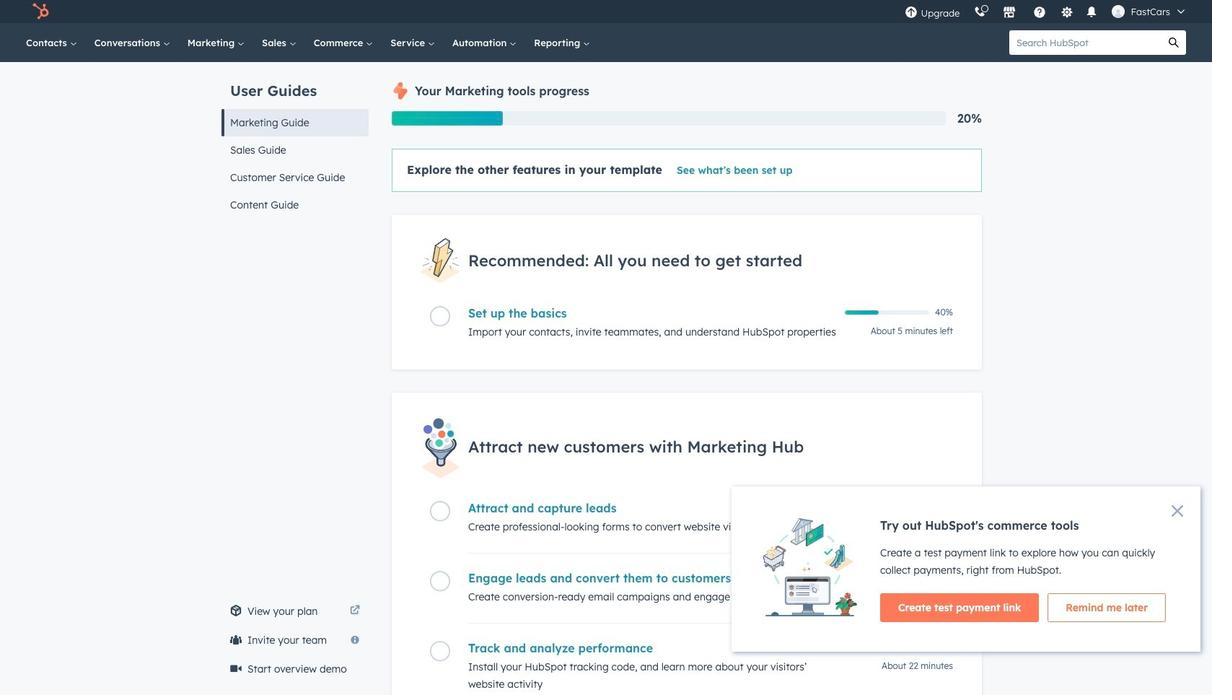 Task type: locate. For each thing, give the bounding box(es) containing it.
Search HubSpot search field
[[1010, 30, 1162, 55]]

[object object] complete progress bar
[[845, 311, 879, 315]]

menu
[[898, 0, 1195, 23]]

progress bar
[[392, 111, 503, 126]]

close image
[[1172, 505, 1184, 517]]

link opens in a new window image
[[350, 606, 360, 616]]

user guides element
[[222, 62, 369, 219]]

link opens in a new window image
[[350, 603, 360, 620]]



Task type: vqa. For each thing, say whether or not it's contained in the screenshot.
second Link opens in a new window icon from the top of the page
yes



Task type: describe. For each thing, give the bounding box(es) containing it.
christina overa image
[[1113, 5, 1126, 18]]

marketplaces image
[[1004, 6, 1017, 19]]



